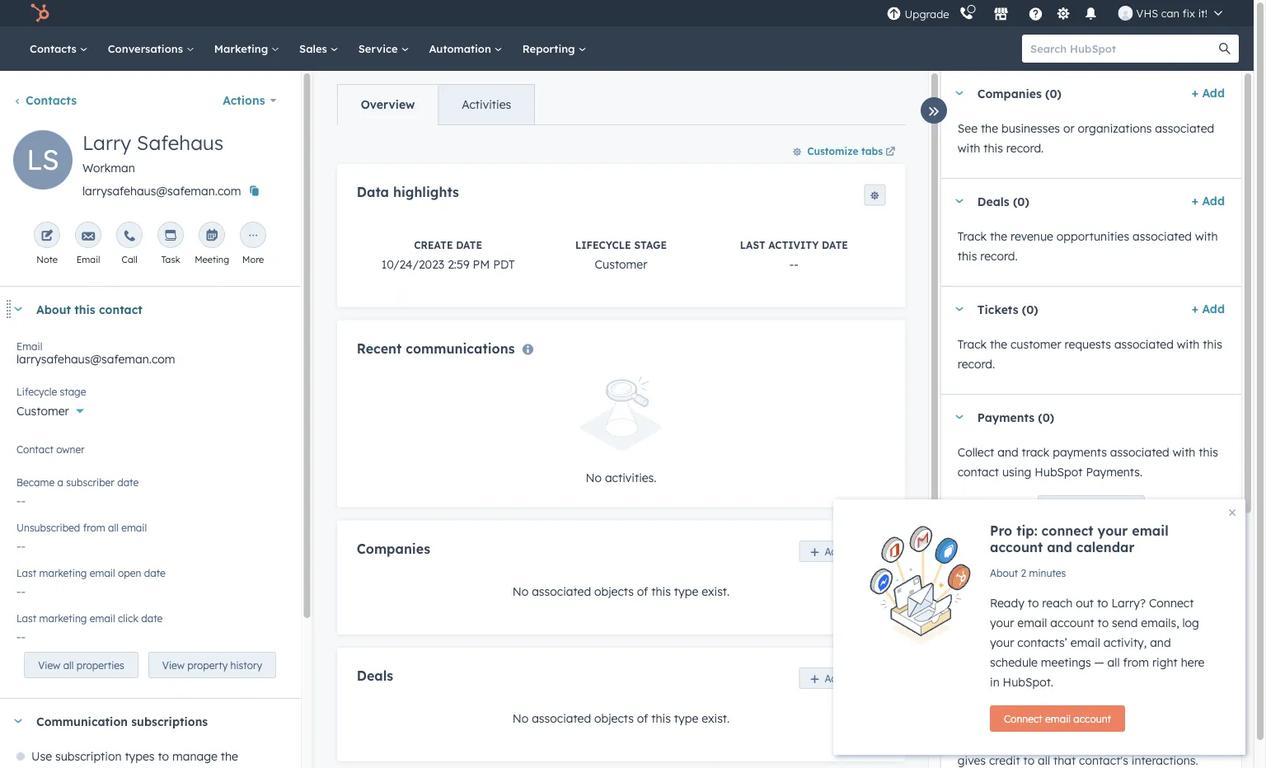 Task type: vqa. For each thing, say whether or not it's contained in the screenshot.
cards in the the Customize ticket cards Choose the properties shown on each ticket card in your pipeline board view
no



Task type: locate. For each thing, give the bounding box(es) containing it.
0 vertical spatial connect
[[1150, 596, 1195, 611]]

account down out
[[1051, 616, 1095, 631]]

with inside collect and track payments associated with this contact using hubspot payments.
[[1174, 445, 1196, 460]]

(0) up track
[[1039, 410, 1055, 425]]

click
[[118, 612, 138, 625]]

the for revenue
[[991, 229, 1008, 244]]

record. inside see the files attached to your activities or uploaded to this record.
[[1050, 613, 1088, 627]]

2 + add from the top
[[1193, 194, 1226, 208]]

0 horizontal spatial companies
[[357, 541, 430, 557]]

customer down lifecycle stage
[[16, 404, 69, 419]]

1 vertical spatial type
[[674, 712, 698, 726]]

1 vertical spatial no associated objects of this type exist.
[[512, 712, 730, 726]]

1 caret image from the top
[[955, 199, 965, 203]]

(0) up 'revenue'
[[1014, 194, 1030, 208]]

caret image inside deals (0) dropdown button
[[955, 199, 965, 203]]

date up "2:59"
[[456, 239, 482, 251]]

marketing for last marketing email click date
[[39, 612, 87, 625]]

highlights
[[393, 184, 459, 200]]

lifecycle left stage at the left bottom
[[16, 386, 57, 398]]

close image
[[1230, 510, 1236, 516]]

1 vertical spatial +
[[1193, 194, 1199, 208]]

view left 'properties'
[[38, 659, 60, 672]]

email down set up payments link
[[1133, 523, 1169, 539]]

+
[[1193, 86, 1199, 100], [1193, 194, 1199, 208], [1193, 302, 1199, 316]]

track inside track the revenue opportunities associated with this record.
[[958, 229, 987, 244]]

date right click at the bottom of page
[[141, 612, 163, 625]]

record. inside track the revenue opportunities associated with this record.
[[981, 249, 1018, 264]]

date inside last activity date --
[[822, 239, 848, 251]]

recent
[[357, 340, 402, 357]]

1 horizontal spatial contact
[[978, 679, 1023, 693]]

lifecycle inside lifecycle stage customer
[[575, 239, 631, 251]]

customer down stage
[[595, 257, 647, 271]]

a inside "attribute contacts created to marketing activities. when a contact is created, hubspot gives credit to all that contact's interactions."
[[1047, 734, 1054, 749]]

0 horizontal spatial or
[[1064, 121, 1075, 136]]

the for businesses
[[982, 121, 999, 136]]

unsubscribed from all email
[[16, 522, 147, 534]]

1 vertical spatial contacts
[[26, 93, 77, 108]]

pm
[[473, 257, 490, 271]]

contact down 'call' at the top
[[99, 302, 143, 317]]

open
[[118, 567, 141, 579]]

interactions.
[[1132, 754, 1199, 768]]

caret image up collect
[[955, 415, 965, 419]]

1 vertical spatial track
[[958, 337, 987, 352]]

0 horizontal spatial lifecycle
[[16, 386, 57, 398]]

with inside 'track the customer requests associated with this record.'
[[1178, 337, 1201, 352]]

1 horizontal spatial deals
[[978, 194, 1010, 208]]

contact down schedule
[[978, 679, 1023, 693]]

contact for contact create attribution
[[978, 679, 1023, 693]]

contact inside dropdown button
[[978, 679, 1023, 693]]

1 vertical spatial connect
[[1005, 713, 1043, 725]]

0 horizontal spatial activities.
[[605, 471, 657, 485]]

a right when
[[1047, 734, 1054, 749]]

caret image inside 'companies (0)' "dropdown button"
[[955, 91, 965, 95]]

3 caret image from the top
[[955, 563, 965, 567]]

0 vertical spatial email
[[76, 254, 100, 266]]

minutes
[[1030, 567, 1067, 579]]

contact inside contact owner no owner
[[16, 443, 54, 456]]

1 vertical spatial account
[[1051, 616, 1095, 631]]

about down note
[[36, 302, 71, 317]]

the for customer
[[991, 337, 1008, 352]]

view inside view all properties link
[[38, 659, 60, 672]]

can
[[1162, 6, 1180, 20]]

navigation
[[337, 84, 535, 125]]

attached
[[1027, 593, 1076, 608]]

caret image left attachments
[[955, 563, 965, 567]]

meeting image
[[205, 230, 219, 243]]

connect up when
[[1005, 713, 1043, 725]]

last inside last activity date --
[[740, 239, 766, 251]]

1 vertical spatial exist.
[[702, 712, 730, 726]]

lifecycle left stage
[[575, 239, 631, 251]]

with
[[958, 141, 981, 155], [1196, 229, 1219, 244], [1178, 337, 1201, 352], [1174, 445, 1196, 460]]

(0) inside 'dropdown button'
[[1023, 302, 1039, 317]]

this inside see the businesses or organizations associated with this record.
[[984, 141, 1004, 155]]

1 vertical spatial or
[[1174, 593, 1185, 608]]

connect up the emails,
[[1150, 596, 1195, 611]]

2 horizontal spatial and
[[1151, 636, 1172, 650]]

email inside email larrysafehaus@safeman.com
[[16, 340, 42, 353]]

0 vertical spatial last
[[740, 239, 766, 251]]

3 + add button from the top
[[1193, 299, 1226, 319]]

account inside pro tip: connect your email account and calendar
[[991, 539, 1044, 556]]

0 vertical spatial from
[[83, 522, 105, 534]]

date
[[117, 476, 139, 489], [144, 567, 166, 579], [141, 612, 163, 625]]

and up minutes
[[1048, 539, 1073, 556]]

or up "log"
[[1174, 593, 1185, 608]]

1 vertical spatial contact
[[958, 465, 1000, 480]]

0 vertical spatial + add
[[1193, 86, 1226, 100]]

businesses
[[1002, 121, 1061, 136]]

2 view from the left
[[162, 659, 185, 672]]

date
[[456, 239, 482, 251], [822, 239, 848, 251]]

1 vertical spatial hubspot
[[1162, 734, 1210, 749]]

0 horizontal spatial contact
[[16, 443, 54, 456]]

email left the open
[[90, 567, 115, 579]]

communication
[[36, 715, 128, 729]]

1 vertical spatial marketing
[[39, 612, 87, 625]]

0 vertical spatial about
[[36, 302, 71, 317]]

0 horizontal spatial contact
[[99, 302, 143, 317]]

requests
[[1065, 337, 1112, 352]]

and inside ready to reach out to larry? connect your email account to send emails, log your contacts' email activity, and schedule meetings — all from right here in hubspot.
[[1151, 636, 1172, 650]]

2 add button from the top
[[799, 668, 854, 690]]

and inside pro tip: connect your email account and calendar
[[1048, 539, 1073, 556]]

(0) inside dropdown button
[[1014, 194, 1030, 208]]

calling icon button
[[953, 2, 981, 24]]

2 vertical spatial + add button
[[1193, 299, 1226, 319]]

lifecycle
[[575, 239, 631, 251], [16, 386, 57, 398]]

1 vertical spatial date
[[144, 567, 166, 579]]

account up the is
[[1074, 713, 1112, 725]]

companies inside "dropdown button"
[[978, 86, 1042, 100]]

1 vertical spatial activities.
[[958, 734, 1010, 749]]

email down became a subscriber date text box
[[121, 522, 147, 534]]

0 vertical spatial add button
[[799, 541, 854, 562]]

no associated objects of this type exist. for companies
[[512, 585, 730, 599]]

about inside dropdown button
[[36, 302, 71, 317]]

1 horizontal spatial date
[[822, 239, 848, 251]]

2 vertical spatial and
[[1151, 636, 1172, 650]]

settings link
[[1054, 5, 1074, 22]]

1 add button from the top
[[799, 541, 854, 562]]

1 + from the top
[[1193, 86, 1199, 100]]

Last marketing email open date text field
[[16, 577, 284, 603]]

0 vertical spatial caret image
[[955, 199, 965, 203]]

deals
[[978, 194, 1010, 208], [357, 668, 393, 684]]

revenue
[[1011, 229, 1054, 244]]

subscriber
[[66, 476, 115, 489]]

from up last marketing email open date
[[83, 522, 105, 534]]

larrysafehaus@safeman.com down larry safehaus workman
[[82, 184, 241, 198]]

all down became a subscriber date text box
[[108, 522, 119, 534]]

1 horizontal spatial connect
[[1150, 596, 1195, 611]]

became a subscriber date
[[16, 476, 139, 489]]

2 date from the left
[[822, 239, 848, 251]]

hubspot
[[1035, 465, 1083, 480], [1162, 734, 1210, 749]]

2 caret image from the top
[[955, 415, 965, 419]]

2 vertical spatial date
[[141, 612, 163, 625]]

payments right up
[[1085, 503, 1132, 515]]

3 + from the top
[[1193, 302, 1199, 316]]

1 vertical spatial contact
[[978, 679, 1023, 693]]

contact inside collect and track payments associated with this contact using hubspot payments.
[[958, 465, 1000, 480]]

when
[[1013, 734, 1044, 749]]

the down tickets
[[991, 337, 1008, 352]]

caret image left deals (0)
[[955, 199, 965, 203]]

email up —
[[1071, 636, 1101, 650]]

the for files
[[982, 593, 999, 608]]

caret image inside attachments dropdown button
[[955, 563, 965, 567]]

1 horizontal spatial about
[[991, 567, 1019, 579]]

payments.
[[1087, 465, 1143, 480]]

service
[[359, 42, 401, 55]]

0 vertical spatial track
[[958, 229, 987, 244]]

0 vertical spatial contact
[[99, 302, 143, 317]]

notifications image
[[1084, 7, 1099, 22]]

0 vertical spatial a
[[57, 476, 64, 489]]

associated inside collect and track payments associated with this contact using hubspot payments.
[[1111, 445, 1170, 460]]

track inside 'track the customer requests associated with this record.'
[[958, 337, 987, 352]]

customer button
[[16, 395, 284, 422]]

the left 'revenue'
[[991, 229, 1008, 244]]

this inside dropdown button
[[75, 302, 95, 317]]

contact inside "attribute contacts created to marketing activities. when a contact is created, hubspot gives credit to all that contact's interactions."
[[1058, 734, 1099, 749]]

0 horizontal spatial deals
[[357, 668, 393, 684]]

or down 'companies (0)' "dropdown button"
[[1064, 121, 1075, 136]]

record.
[[1007, 141, 1045, 155], [981, 249, 1018, 264], [958, 357, 996, 372], [1050, 613, 1088, 627]]

contact down collect
[[958, 465, 1000, 480]]

organizations
[[1079, 121, 1153, 136]]

1 vertical spatial about
[[991, 567, 1019, 579]]

0 vertical spatial account
[[991, 539, 1044, 556]]

track the revenue opportunities associated with this record.
[[958, 229, 1219, 264]]

1 of from the top
[[637, 585, 648, 599]]

larry
[[82, 130, 131, 155]]

about
[[36, 302, 71, 317], [991, 567, 1019, 579]]

1 horizontal spatial contact
[[958, 465, 1000, 480]]

2 type from the top
[[674, 712, 698, 726]]

date down the no owner popup button
[[117, 476, 139, 489]]

the inside see the files attached to your activities or uploaded to this record.
[[982, 593, 999, 608]]

associated inside 'track the customer requests associated with this record.'
[[1115, 337, 1174, 352]]

lifecycle for lifecycle stage customer
[[575, 239, 631, 251]]

caret image inside tickets (0) 'dropdown button'
[[955, 307, 965, 311]]

and up using
[[998, 445, 1019, 460]]

1 vertical spatial from
[[1124, 656, 1150, 670]]

1 objects from the top
[[594, 585, 634, 599]]

1 vertical spatial and
[[1048, 539, 1073, 556]]

type
[[674, 585, 698, 599], [674, 712, 698, 726]]

set up payments link
[[1038, 496, 1146, 522]]

Became a subscriber date text field
[[16, 486, 284, 512]]

connect
[[1042, 523, 1094, 539]]

help button
[[1022, 0, 1050, 26]]

of for companies
[[637, 585, 648, 599]]

1 vertical spatial caret image
[[955, 415, 965, 419]]

to up the is
[[1105, 714, 1116, 729]]

attribute
[[958, 714, 1006, 729]]

your inside pro tip: connect your email account and calendar
[[1098, 523, 1129, 539]]

0 vertical spatial hubspot
[[1035, 465, 1083, 480]]

collect and track payments associated with this contact using hubspot payments.
[[958, 445, 1219, 480]]

attachments
[[978, 558, 1051, 572]]

3 + add from the top
[[1193, 302, 1226, 316]]

0 vertical spatial customer
[[595, 257, 647, 271]]

1 horizontal spatial a
[[1047, 734, 1054, 749]]

hubspot up interactions.
[[1162, 734, 1210, 749]]

email down 'email' icon
[[76, 254, 100, 266]]

record. down reach
[[1050, 613, 1088, 627]]

marketing up created,
[[1120, 714, 1175, 729]]

1 vertical spatial + add
[[1193, 194, 1226, 208]]

(0) right tickets
[[1023, 302, 1039, 317]]

email down contact create attribution
[[1046, 713, 1071, 725]]

navigation containing overview
[[337, 84, 535, 125]]

with inside see the businesses or organizations associated with this record.
[[958, 141, 981, 155]]

2 vertical spatial last
[[16, 612, 36, 625]]

menu
[[886, 0, 1235, 26]]

0 vertical spatial objects
[[594, 585, 634, 599]]

larry?
[[1112, 596, 1147, 611]]

0 horizontal spatial connect
[[1005, 713, 1043, 725]]

companies for companies
[[357, 541, 430, 557]]

0 vertical spatial lifecycle
[[575, 239, 631, 251]]

(0) up businesses
[[1046, 86, 1062, 100]]

caret image
[[955, 199, 965, 203], [955, 415, 965, 419], [955, 563, 965, 567]]

payments
[[1053, 445, 1108, 460], [1085, 503, 1132, 515]]

your down set up payments
[[1098, 523, 1129, 539]]

property
[[187, 659, 228, 672]]

1 + add from the top
[[1193, 86, 1226, 100]]

record. down businesses
[[1007, 141, 1045, 155]]

account up attachments
[[991, 539, 1044, 556]]

activities. inside "alert"
[[605, 471, 657, 485]]

hubspot down track
[[1035, 465, 1083, 480]]

a right became
[[57, 476, 64, 489]]

marketplaces button
[[985, 0, 1019, 26]]

2 vertical spatial +
[[1193, 302, 1199, 316]]

1 + add button from the top
[[1193, 83, 1226, 103]]

exist. for companies
[[702, 585, 730, 599]]

1 vertical spatial + add button
[[1193, 191, 1226, 211]]

the left businesses
[[982, 121, 999, 136]]

1 date from the left
[[456, 239, 482, 251]]

no activities.
[[586, 471, 657, 485]]

2 vertical spatial + add
[[1193, 302, 1226, 316]]

marketing up view all properties
[[39, 612, 87, 625]]

it!
[[1199, 6, 1208, 20]]

0 vertical spatial marketing
[[39, 567, 87, 579]]

email for email
[[76, 254, 100, 266]]

1 type from the top
[[674, 585, 698, 599]]

caret image for companies
[[955, 91, 965, 95]]

0 horizontal spatial from
[[83, 522, 105, 534]]

safehaus
[[137, 130, 224, 155]]

or inside see the businesses or organizations associated with this record.
[[1064, 121, 1075, 136]]

contact
[[99, 302, 143, 317], [958, 465, 1000, 480], [1058, 734, 1099, 749]]

see inside see the businesses or organizations associated with this record.
[[958, 121, 978, 136]]

this
[[984, 141, 1004, 155], [958, 249, 978, 264], [75, 302, 95, 317], [1204, 337, 1223, 352], [1200, 445, 1219, 460], [651, 585, 671, 599], [1027, 613, 1047, 627], [651, 712, 671, 726]]

record. down tickets
[[958, 357, 996, 372]]

1 vertical spatial add button
[[799, 668, 854, 690]]

sales link
[[290, 26, 349, 71]]

0 horizontal spatial email
[[16, 340, 42, 353]]

date right the open
[[144, 567, 166, 579]]

caret image left tickets
[[955, 307, 965, 311]]

this inside see the files attached to your activities or uploaded to this record.
[[1027, 613, 1047, 627]]

the inside see the businesses or organizations associated with this record.
[[982, 121, 999, 136]]

caret image left about this contact
[[13, 307, 23, 311]]

about for about 2 minutes
[[991, 567, 1019, 579]]

menu containing vhs can fix it!
[[886, 0, 1235, 26]]

deals for deals
[[357, 668, 393, 684]]

type for companies
[[674, 585, 698, 599]]

see for see the files attached to your activities or uploaded to this record.
[[958, 593, 978, 608]]

with for collect and track payments associated with this contact using hubspot payments.
[[1174, 445, 1196, 460]]

record. inside 'track the customer requests associated with this record.'
[[958, 357, 996, 372]]

1 vertical spatial larrysafehaus@safeman.com
[[16, 352, 175, 367]]

1 horizontal spatial hubspot
[[1162, 734, 1210, 749]]

with for track the revenue opportunities associated with this record.
[[1196, 229, 1219, 244]]

1 vertical spatial deals
[[357, 668, 393, 684]]

with inside track the revenue opportunities associated with this record.
[[1196, 229, 1219, 244]]

track down deals (0)
[[958, 229, 987, 244]]

created,
[[1114, 734, 1159, 749]]

0 vertical spatial contacts
[[30, 42, 80, 55]]

1 view from the left
[[38, 659, 60, 672]]

1 horizontal spatial customer
[[595, 257, 647, 271]]

+ add for see the businesses or organizations associated with this record.
[[1193, 86, 1226, 100]]

send
[[1113, 616, 1139, 631]]

2 vertical spatial marketing
[[1120, 714, 1175, 729]]

1 horizontal spatial or
[[1174, 593, 1185, 608]]

0 horizontal spatial hubspot
[[1035, 465, 1083, 480]]

record. inside see the businesses or organizations associated with this record.
[[1007, 141, 1045, 155]]

2 vertical spatial account
[[1074, 713, 1112, 725]]

view inside view property history link
[[162, 659, 185, 672]]

the inside track the revenue opportunities associated with this record.
[[991, 229, 1008, 244]]

see the businesses or organizations associated with this record.
[[958, 121, 1215, 155]]

(0) for tickets (0)
[[1023, 302, 1039, 317]]

1 track from the top
[[958, 229, 987, 244]]

activities. inside "attribute contacts created to marketing activities. when a contact is created, hubspot gives credit to all that contact's interactions."
[[958, 734, 1010, 749]]

all right —
[[1108, 656, 1121, 670]]

communication subscriptions button
[[0, 699, 277, 744]]

1 vertical spatial customer
[[16, 404, 69, 419]]

reach
[[1043, 596, 1073, 611]]

0 vertical spatial and
[[998, 445, 1019, 460]]

hubspot link
[[20, 3, 62, 23]]

2 no associated objects of this type exist. from the top
[[512, 712, 730, 726]]

from down the activity,
[[1124, 656, 1150, 670]]

1 vertical spatial email
[[16, 340, 42, 353]]

all left that
[[1039, 754, 1051, 768]]

0 horizontal spatial a
[[57, 476, 64, 489]]

last down unsubscribed
[[16, 567, 36, 579]]

caret image left communication
[[13, 720, 23, 724]]

see the files attached to your activities or uploaded to this record.
[[958, 593, 1185, 627]]

contacts
[[1010, 714, 1057, 729]]

0 vertical spatial +
[[1193, 86, 1199, 100]]

1 see from the top
[[958, 121, 978, 136]]

your inside see the files attached to your activities or uploaded to this record.
[[1094, 593, 1118, 608]]

see inside see the files attached to your activities or uploaded to this record.
[[958, 593, 978, 608]]

+ add button for track the customer requests associated with this record.
[[1193, 299, 1226, 319]]

view left property
[[162, 659, 185, 672]]

1 vertical spatial companies
[[357, 541, 430, 557]]

using
[[1003, 465, 1032, 480]]

and down the emails,
[[1151, 636, 1172, 650]]

last left activity
[[740, 239, 766, 251]]

this inside collect and track payments associated with this contact using hubspot payments.
[[1200, 445, 1219, 460]]

customer
[[595, 257, 647, 271], [16, 404, 69, 419]]

to right reach
[[1080, 593, 1091, 608]]

see down companies (0)
[[958, 121, 978, 136]]

2
[[1022, 567, 1027, 579]]

+ add
[[1193, 86, 1226, 100], [1193, 194, 1226, 208], [1193, 302, 1226, 316]]

2 exist. from the top
[[702, 712, 730, 726]]

service link
[[349, 26, 419, 71]]

0 vertical spatial type
[[674, 585, 698, 599]]

marketing for last marketing email open date
[[39, 567, 87, 579]]

2 + add button from the top
[[1193, 191, 1226, 211]]

your up send
[[1094, 593, 1118, 608]]

the inside 'track the customer requests associated with this record.'
[[991, 337, 1008, 352]]

+ for see the businesses or organizations associated with this record.
[[1193, 86, 1199, 100]]

caret image inside communication subscriptions dropdown button
[[13, 720, 23, 724]]

2 of from the top
[[637, 712, 648, 726]]

1 horizontal spatial activities.
[[958, 734, 1010, 749]]

2 objects from the top
[[594, 712, 634, 726]]

0 vertical spatial contact
[[16, 443, 54, 456]]

0 vertical spatial date
[[117, 476, 139, 489]]

properties
[[77, 659, 124, 672]]

last for click
[[16, 612, 36, 625]]

account inside 'connect email account' button
[[1074, 713, 1112, 725]]

no
[[16, 450, 33, 464], [586, 471, 602, 485], [512, 585, 529, 599], [512, 712, 529, 726]]

add for track the customer requests associated with this record.
[[1203, 302, 1226, 316]]

0 vertical spatial activities.
[[605, 471, 657, 485]]

1 horizontal spatial view
[[162, 659, 185, 672]]

2 see from the top
[[958, 593, 978, 608]]

caret image inside payments (0) "dropdown button"
[[955, 415, 965, 419]]

0 vertical spatial no associated objects of this type exist.
[[512, 585, 730, 599]]

that
[[1054, 754, 1077, 768]]

1 horizontal spatial companies
[[978, 86, 1042, 100]]

+ add for track the customer requests associated with this record.
[[1193, 302, 1226, 316]]

about this contact button
[[0, 287, 284, 332]]

activity,
[[1104, 636, 1148, 650]]

1 exist. from the top
[[702, 585, 730, 599]]

see
[[958, 121, 978, 136], [958, 593, 978, 608]]

0 vertical spatial see
[[958, 121, 978, 136]]

0 vertical spatial payments
[[1053, 445, 1108, 460]]

2 track from the top
[[958, 337, 987, 352]]

caret image inside about this contact dropdown button
[[13, 307, 23, 311]]

0 horizontal spatial about
[[36, 302, 71, 317]]

owner up became a subscriber date
[[56, 443, 85, 456]]

1 horizontal spatial email
[[76, 254, 100, 266]]

add for track the revenue opportunities associated with this record.
[[1203, 194, 1226, 208]]

hubspot inside "attribute contacts created to marketing activities. when a contact is created, hubspot gives credit to all that contact's interactions."
[[1162, 734, 1210, 749]]

caret image
[[955, 91, 965, 95], [13, 307, 23, 311], [955, 307, 965, 311], [13, 720, 23, 724]]

record. down 'revenue'
[[981, 249, 1018, 264]]

last up view all properties link
[[16, 612, 36, 625]]

contact up became
[[16, 443, 54, 456]]

larrysafehaus@safeman.com up stage at the left bottom
[[16, 352, 175, 367]]

the up uploaded
[[982, 593, 999, 608]]

1 vertical spatial lifecycle
[[16, 386, 57, 398]]

email up lifecycle stage
[[16, 340, 42, 353]]

companies
[[978, 86, 1042, 100], [357, 541, 430, 557]]

caret image left companies (0)
[[955, 91, 965, 95]]

2 + from the top
[[1193, 194, 1199, 208]]

date right activity
[[822, 239, 848, 251]]

contact down the created
[[1058, 734, 1099, 749]]

connect inside button
[[1005, 713, 1043, 725]]

1 vertical spatial a
[[1047, 734, 1054, 749]]

see up uploaded
[[958, 593, 978, 608]]

stage
[[634, 239, 667, 251]]

of
[[637, 585, 648, 599], [637, 712, 648, 726]]

about left 2
[[991, 567, 1019, 579]]

task image
[[164, 230, 177, 243]]

0 vertical spatial or
[[1064, 121, 1075, 136]]

1 horizontal spatial from
[[1124, 656, 1150, 670]]

10/24/2023
[[381, 257, 444, 271]]

deals inside dropdown button
[[978, 194, 1010, 208]]

1 vertical spatial of
[[637, 712, 648, 726]]

0 vertical spatial + add button
[[1193, 83, 1226, 103]]

1 no associated objects of this type exist. from the top
[[512, 585, 730, 599]]

marketing down unsubscribed
[[39, 567, 87, 579]]

—
[[1095, 656, 1105, 670]]

upgrade image
[[887, 7, 902, 22]]

right
[[1153, 656, 1179, 670]]

no owner button
[[16, 440, 284, 468]]

track down tickets
[[958, 337, 987, 352]]

2 vertical spatial caret image
[[955, 563, 965, 567]]

payments down payments (0) "dropdown button"
[[1053, 445, 1108, 460]]

all left 'properties'
[[63, 659, 74, 672]]

search image
[[1220, 43, 1232, 54]]



Task type: describe. For each thing, give the bounding box(es) containing it.
task
[[161, 254, 180, 266]]

set
[[1052, 503, 1068, 515]]

connect email account button
[[991, 706, 1126, 732]]

more
[[243, 254, 264, 266]]

create date 10/24/2023 2:59 pm pdt
[[381, 239, 515, 271]]

account inside ready to reach out to larry? connect your email account to send emails, log your contacts' email activity, and schedule meetings — all from right here in hubspot.
[[1051, 616, 1095, 631]]

customize tabs link
[[785, 138, 905, 164]]

tip:
[[1017, 523, 1038, 539]]

calendar
[[1077, 539, 1135, 556]]

associated inside see the businesses or organizations associated with this record.
[[1156, 121, 1215, 136]]

help image
[[1029, 7, 1044, 22]]

collect
[[958, 445, 995, 460]]

Unsubscribed from all email text field
[[16, 531, 284, 558]]

no inside contact owner no owner
[[16, 450, 33, 464]]

schedule
[[991, 656, 1038, 670]]

owner up became
[[36, 450, 69, 464]]

reporting
[[523, 42, 579, 55]]

larry safehaus workman
[[82, 130, 224, 175]]

calling icon image
[[960, 6, 975, 21]]

contacts inside contacts link
[[30, 42, 80, 55]]

or inside see the files attached to your activities or uploaded to this record.
[[1174, 593, 1185, 608]]

deals (0) button
[[942, 179, 1186, 224]]

date for open
[[144, 567, 166, 579]]

automation
[[429, 42, 495, 55]]

view all properties link
[[24, 652, 138, 679]]

became
[[16, 476, 55, 489]]

call
[[122, 254, 138, 266]]

1 vertical spatial contacts link
[[13, 93, 77, 108]]

last marketing email open date
[[16, 567, 166, 579]]

date inside create date 10/24/2023 2:59 pm pdt
[[456, 239, 482, 251]]

track for track the customer requests associated with this record.
[[958, 337, 987, 352]]

customer inside popup button
[[16, 404, 69, 419]]

with for track the customer requests associated with this record.
[[1178, 337, 1201, 352]]

last for open
[[16, 567, 36, 579]]

attribution
[[1067, 679, 1130, 693]]

to down ready
[[1013, 613, 1024, 627]]

to left send
[[1098, 616, 1110, 631]]

this inside track the revenue opportunities associated with this record.
[[958, 249, 978, 264]]

is
[[1102, 734, 1111, 749]]

(0) for payments (0)
[[1039, 410, 1055, 425]]

your down ready
[[991, 616, 1015, 631]]

2:59
[[448, 257, 470, 271]]

created
[[1060, 714, 1102, 729]]

data highlights
[[357, 184, 459, 200]]

no associated objects of this type exist. for deals
[[512, 712, 730, 726]]

tickets
[[978, 302, 1019, 317]]

last for -
[[740, 239, 766, 251]]

ready
[[991, 596, 1025, 611]]

pro tip: connect your email account and calendar
[[991, 523, 1169, 556]]

caret image for communication
[[13, 720, 23, 724]]

notifications button
[[1078, 0, 1106, 26]]

+ add for track the revenue opportunities associated with this record.
[[1193, 194, 1226, 208]]

and inside collect and track payments associated with this contact using hubspot payments.
[[998, 445, 1019, 460]]

marketing inside "attribute contacts created to marketing activities. when a contact is created, hubspot gives credit to all that contact's interactions."
[[1120, 714, 1175, 729]]

upgrade
[[905, 7, 950, 21]]

deals for deals (0)
[[978, 194, 1010, 208]]

track for track the revenue opportunities associated with this record.
[[958, 229, 987, 244]]

search button
[[1212, 35, 1240, 63]]

activities
[[462, 97, 511, 112]]

email for email larrysafehaus@safeman.com
[[16, 340, 42, 353]]

note image
[[41, 230, 54, 243]]

attachments button
[[942, 543, 1173, 587]]

this inside 'track the customer requests associated with this record.'
[[1204, 337, 1223, 352]]

lifecycle for lifecycle stage
[[16, 386, 57, 398]]

eloise francis image
[[1119, 6, 1134, 21]]

in
[[991, 676, 1000, 690]]

companies (0) button
[[942, 71, 1186, 115]]

communications
[[406, 340, 515, 357]]

here
[[1182, 656, 1205, 670]]

+ for track the revenue opportunities associated with this record.
[[1193, 194, 1199, 208]]

fix
[[1183, 6, 1196, 20]]

Last marketing email click date text field
[[16, 622, 284, 648]]

see for see the businesses or organizations associated with this record.
[[958, 121, 978, 136]]

caret image for about
[[13, 307, 23, 311]]

caret image for tickets
[[955, 307, 965, 311]]

create
[[1027, 679, 1063, 693]]

date for click
[[141, 612, 163, 625]]

+ add button for track the revenue opportunities associated with this record.
[[1193, 191, 1226, 211]]

from inside ready to reach out to larry? connect your email account to send emails, log your contacts' email activity, and schedule meetings — all from right here in hubspot.
[[1124, 656, 1150, 670]]

all inside "attribute contacts created to marketing activities. when a contact is created, hubspot gives credit to all that contact's interactions."
[[1039, 754, 1051, 768]]

call image
[[123, 230, 136, 243]]

add for see the businesses or organizations associated with this record.
[[1203, 86, 1226, 100]]

view for view all properties
[[38, 659, 60, 672]]

connect inside ready to reach out to larry? connect your email account to send emails, log your contacts' email activity, and schedule meetings — all from right here in hubspot.
[[1150, 596, 1195, 611]]

attribute contacts created to marketing activities. when a contact is created, hubspot gives credit to all that contact's interactions.
[[958, 714, 1210, 768]]

+ add button for see the businesses or organizations associated with this record.
[[1193, 83, 1226, 103]]

+ for track the customer requests associated with this record.
[[1193, 302, 1199, 316]]

to right out
[[1098, 596, 1109, 611]]

stage
[[60, 386, 86, 398]]

activities button
[[438, 85, 534, 125]]

email left click at the bottom of page
[[90, 612, 115, 625]]

contact for contact owner no owner
[[16, 443, 54, 456]]

hubspot.
[[1004, 676, 1054, 690]]

marketing link
[[204, 26, 290, 71]]

more image
[[247, 230, 260, 243]]

of for deals
[[637, 712, 648, 726]]

marketplaces image
[[994, 7, 1009, 22]]

set up payments
[[1052, 503, 1132, 515]]

settings image
[[1057, 7, 1072, 22]]

payments (0)
[[978, 410, 1055, 425]]

objects for companies
[[594, 585, 634, 599]]

companies (0)
[[978, 86, 1062, 100]]

to right files
[[1028, 596, 1040, 611]]

email image
[[82, 230, 95, 243]]

view property history
[[162, 659, 262, 672]]

customer inside lifecycle stage customer
[[595, 257, 647, 271]]

exist. for deals
[[702, 712, 730, 726]]

uploaded
[[958, 613, 1010, 627]]

marketing
[[214, 42, 271, 55]]

1 vertical spatial payments
[[1085, 503, 1132, 515]]

companies for companies (0)
[[978, 86, 1042, 100]]

connect email account
[[1005, 713, 1112, 725]]

about this contact
[[36, 302, 143, 317]]

contacts'
[[1018, 636, 1068, 650]]

payments (0) button
[[942, 395, 1219, 440]]

vhs
[[1137, 6, 1159, 20]]

(0) for deals (0)
[[1014, 194, 1030, 208]]

Search HubSpot search field
[[1023, 35, 1225, 63]]

2 - from the left
[[794, 257, 799, 271]]

contact create attribution
[[978, 679, 1130, 693]]

communication subscriptions
[[36, 715, 208, 729]]

files
[[1002, 593, 1024, 608]]

payments inside collect and track payments associated with this contact using hubspot payments.
[[1053, 445, 1108, 460]]

view property history link
[[148, 652, 276, 679]]

about for about this contact
[[36, 302, 71, 317]]

associated inside track the revenue opportunities associated with this record.
[[1133, 229, 1193, 244]]

your up schedule
[[991, 636, 1015, 650]]

automation link
[[419, 26, 513, 71]]

caret image for deals
[[955, 199, 965, 203]]

track the customer requests associated with this record.
[[958, 337, 1223, 372]]

about 2 minutes
[[991, 567, 1067, 579]]

objects for deals
[[594, 712, 634, 726]]

last activity date --
[[740, 239, 848, 271]]

1 - from the left
[[790, 257, 794, 271]]

note
[[37, 254, 58, 266]]

log
[[1183, 616, 1200, 631]]

all inside ready to reach out to larry? connect your email account to send emails, log your contacts' email activity, and schedule meetings — all from right here in hubspot.
[[1108, 656, 1121, 670]]

pro
[[991, 523, 1013, 539]]

add button for deals
[[799, 668, 854, 690]]

email inside button
[[1046, 713, 1071, 725]]

meetings
[[1042, 656, 1092, 670]]

subscriptions
[[131, 715, 208, 729]]

email inside pro tip: connect your email account and calendar
[[1133, 523, 1169, 539]]

contact inside dropdown button
[[99, 302, 143, 317]]

type for deals
[[674, 712, 698, 726]]

add button for companies
[[799, 541, 854, 562]]

overview
[[361, 97, 415, 112]]

to down when
[[1024, 754, 1035, 768]]

0 vertical spatial contacts link
[[20, 26, 98, 71]]

hubspot image
[[30, 3, 49, 23]]

no inside "alert"
[[586, 471, 602, 485]]

last marketing email click date
[[16, 612, 163, 625]]

ready to reach out to larry? connect your email account to send emails, log your contacts' email activity, and schedule meetings — all from right here in hubspot.
[[991, 596, 1205, 690]]

caret image for payments
[[955, 415, 965, 419]]

deals (0)
[[978, 194, 1030, 208]]

0 vertical spatial larrysafehaus@safeman.com
[[82, 184, 241, 198]]

customize tabs
[[807, 145, 883, 157]]

no activities. alert
[[357, 376, 886, 488]]

contact's
[[1080, 754, 1129, 768]]

data
[[357, 184, 389, 200]]

email up contacts'
[[1018, 616, 1048, 631]]

actions button
[[212, 84, 287, 117]]

hubspot inside collect and track payments associated with this contact using hubspot payments.
[[1035, 465, 1083, 480]]

(0) for companies (0)
[[1046, 86, 1062, 100]]

view for view property history
[[162, 659, 185, 672]]



